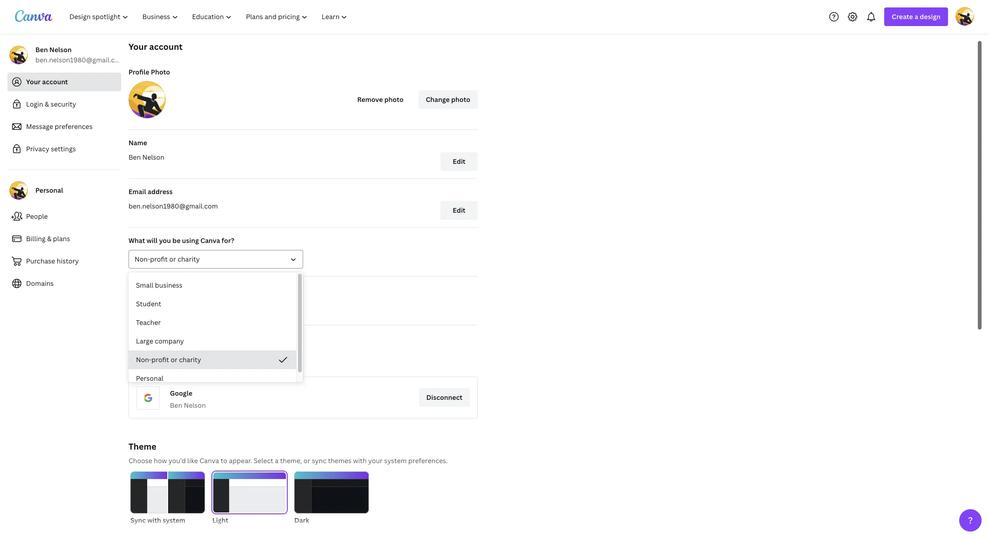 Task type: vqa. For each thing, say whether or not it's contained in the screenshot.
vegetables, corresponding to Locally-grown food items: vegetables, fruits, meat, herbs and more 30 farmers will present their products 123 Anywhere St., Any City ST 12345 +123-456-7890 Shop local and eat delicious
no



Task type: locate. For each thing, give the bounding box(es) containing it.
to left appear.
[[221, 457, 227, 465]]

0 horizontal spatial system
[[163, 516, 185, 525]]

photo inside "button"
[[385, 95, 404, 104]]

1 vertical spatial ben
[[129, 153, 141, 162]]

1 horizontal spatial account
[[149, 41, 183, 52]]

top level navigation element
[[63, 7, 356, 26]]

canva right in
[[232, 360, 252, 369]]

0 horizontal spatial ben.nelson1980@gmail.com
[[35, 55, 125, 64]]

1 vertical spatial &
[[47, 234, 51, 243]]

dark
[[294, 516, 309, 525]]

charity left log
[[179, 355, 201, 364]]

1 vertical spatial ben.nelson1980@gmail.com
[[129, 202, 218, 211]]

large company
[[136, 337, 184, 346]]

your account up photo
[[129, 41, 183, 52]]

ben up your account link
[[35, 45, 48, 54]]

profile photo
[[129, 68, 170, 76]]

2 vertical spatial ben
[[170, 401, 182, 410]]

1 vertical spatial your
[[26, 77, 41, 86]]

small business option
[[129, 276, 296, 295]]

system right the 'your'
[[384, 457, 407, 465]]

connected social accounts
[[129, 334, 214, 343]]

0 horizontal spatial with
[[147, 516, 161, 525]]

login & security
[[26, 100, 76, 109]]

your account up login & security
[[26, 77, 68, 86]]

1 vertical spatial non-
[[136, 355, 152, 364]]

create a design button
[[885, 7, 949, 26]]

or down be
[[169, 255, 176, 264]]

your up profile
[[129, 41, 147, 52]]

0 horizontal spatial ben
[[35, 45, 48, 54]]

0 vertical spatial charity
[[178, 255, 200, 264]]

2 horizontal spatial ben
[[170, 401, 182, 410]]

0 vertical spatial personal
[[35, 186, 63, 195]]

large
[[136, 337, 153, 346]]

theme choose how you'd like canva to appear. select a theme, or sync themes with your system preferences.
[[129, 441, 448, 465]]

nelson
[[49, 45, 72, 54], [142, 153, 164, 162], [184, 401, 206, 410]]

appear.
[[229, 457, 252, 465]]

0 horizontal spatial a
[[275, 457, 279, 465]]

1 horizontal spatial your account
[[129, 41, 183, 52]]

you left be
[[159, 236, 171, 245]]

canva inside theme choose how you'd like canva to appear. select a theme, or sync themes with your system preferences.
[[200, 457, 219, 465]]

1 vertical spatial you
[[171, 360, 183, 369]]

with inside button
[[147, 516, 161, 525]]

1 vertical spatial system
[[163, 516, 185, 525]]

nelson down google
[[184, 401, 206, 410]]

non-profit or charity
[[135, 255, 200, 264], [136, 355, 201, 364]]

1 edit button from the top
[[441, 152, 478, 171]]

nelson up your account link
[[49, 45, 72, 54]]

1 vertical spatial your account
[[26, 77, 68, 86]]

2 vertical spatial nelson
[[184, 401, 206, 410]]

your account
[[129, 41, 183, 52], [26, 77, 68, 86]]

0 horizontal spatial account
[[42, 77, 68, 86]]

ben for ben nelson ben.nelson1980@gmail.com
[[35, 45, 48, 54]]

to
[[197, 360, 204, 369], [224, 360, 231, 369], [221, 457, 227, 465]]

photo for change photo
[[451, 95, 471, 104]]

with right sync
[[147, 516, 161, 525]]

1 vertical spatial profit
[[152, 355, 169, 364]]

you left use at left
[[171, 360, 183, 369]]

0 vertical spatial canva
[[201, 236, 220, 245]]

disconnect button
[[419, 389, 470, 407]]

a inside theme choose how you'd like canva to appear. select a theme, or sync themes with your system preferences.
[[275, 457, 279, 465]]

0 horizontal spatial photo
[[385, 95, 404, 104]]

2 vertical spatial canva
[[200, 457, 219, 465]]

non-profit or charity down be
[[135, 255, 200, 264]]

0 vertical spatial you
[[159, 236, 171, 245]]

edit for ben.nelson1980@gmail.com
[[453, 206, 466, 215]]

name
[[129, 138, 147, 147]]

& right login
[[45, 100, 49, 109]]

or left the sync
[[304, 457, 310, 465]]

or right that
[[171, 355, 177, 364]]

1 photo from the left
[[385, 95, 404, 104]]

to left log
[[197, 360, 204, 369]]

your up login
[[26, 77, 41, 86]]

1 vertical spatial edit button
[[441, 201, 478, 220]]

account up login & security
[[42, 77, 68, 86]]

choose
[[129, 457, 152, 465]]

personal inside "button"
[[136, 374, 163, 383]]

2 edit button from the top
[[441, 201, 478, 220]]

0 vertical spatial &
[[45, 100, 49, 109]]

nelson down 'name'
[[142, 153, 164, 162]]

edit for ben nelson
[[453, 157, 466, 166]]

billing & plans link
[[7, 230, 121, 248]]

list box
[[129, 276, 296, 388]]

a left design
[[915, 12, 919, 21]]

0 horizontal spatial nelson
[[49, 45, 72, 54]]

1 vertical spatial a
[[275, 457, 279, 465]]

0 vertical spatial non-
[[135, 255, 150, 264]]

profit down will
[[150, 255, 168, 264]]

0 vertical spatial system
[[384, 457, 407, 465]]

nelson inside ben nelson ben.nelson1980@gmail.com
[[49, 45, 72, 54]]

personal button
[[129, 369, 296, 388]]

edit
[[453, 157, 466, 166], [453, 206, 466, 215]]

charity inside non-profit or charity button
[[179, 355, 201, 364]]

or
[[169, 255, 176, 264], [171, 355, 177, 364], [304, 457, 310, 465]]

disconnect
[[427, 393, 463, 402]]

1 horizontal spatial personal
[[136, 374, 163, 383]]

photo inside button
[[451, 95, 471, 104]]

account up photo
[[149, 41, 183, 52]]

1 vertical spatial account
[[42, 77, 68, 86]]

theme,
[[280, 457, 302, 465]]

1 vertical spatial personal
[[136, 374, 163, 383]]

ben inside "google ben nelson"
[[170, 401, 182, 410]]

ben inside ben nelson ben.nelson1980@gmail.com
[[35, 45, 48, 54]]

photo right remove
[[385, 95, 404, 104]]

non-profit or charity button
[[129, 351, 296, 369]]

non- down large at the bottom
[[136, 355, 152, 364]]

using
[[182, 236, 199, 245]]

charity down the using
[[178, 255, 200, 264]]

Sync with system button
[[130, 472, 205, 526]]

0 vertical spatial nelson
[[49, 45, 72, 54]]

1 vertical spatial with
[[147, 516, 161, 525]]

photo right change
[[451, 95, 471, 104]]

create a design
[[892, 12, 941, 21]]

people link
[[7, 207, 121, 226]]

canva right like
[[200, 457, 219, 465]]

1 horizontal spatial ben
[[129, 153, 141, 162]]

a right select
[[275, 457, 279, 465]]

change photo
[[426, 95, 471, 104]]

with inside theme choose how you'd like canva to appear. select a theme, or sync themes with your system preferences.
[[353, 457, 367, 465]]

1 horizontal spatial a
[[915, 12, 919, 21]]

non- inside button
[[136, 355, 152, 364]]

2 edit from the top
[[453, 206, 466, 215]]

non- down what on the left of page
[[135, 255, 150, 264]]

ben
[[35, 45, 48, 54], [129, 153, 141, 162], [170, 401, 182, 410]]

0 vertical spatial or
[[169, 255, 176, 264]]

ben.nelson1980@gmail.com
[[35, 55, 125, 64], [129, 202, 218, 211]]

& for billing
[[47, 234, 51, 243]]

you for will
[[159, 236, 171, 245]]

0 vertical spatial your
[[129, 41, 147, 52]]

canva
[[201, 236, 220, 245], [232, 360, 252, 369], [200, 457, 219, 465]]

sync
[[312, 457, 327, 465]]

& left the plans
[[47, 234, 51, 243]]

personal
[[35, 186, 63, 195], [136, 374, 163, 383]]

&
[[45, 100, 49, 109], [47, 234, 51, 243]]

0 vertical spatial with
[[353, 457, 367, 465]]

ben down 'name'
[[129, 153, 141, 162]]

edit button
[[441, 152, 478, 171], [441, 201, 478, 220]]

to inside theme choose how you'd like canva to appear. select a theme, or sync themes with your system preferences.
[[221, 457, 227, 465]]

address
[[148, 187, 173, 196]]

a
[[915, 12, 919, 21], [275, 457, 279, 465]]

or inside button
[[171, 355, 177, 364]]

teacher option
[[129, 314, 296, 332]]

0 vertical spatial non-profit or charity
[[135, 255, 200, 264]]

domains
[[26, 279, 54, 288]]

themes
[[328, 457, 352, 465]]

system right sync
[[163, 516, 185, 525]]

photo
[[385, 95, 404, 104], [451, 95, 471, 104]]

0 vertical spatial edit button
[[441, 152, 478, 171]]

account
[[149, 41, 183, 52], [42, 77, 68, 86]]

history
[[57, 257, 79, 266]]

ben.nelson1980@gmail.com up your account link
[[35, 55, 125, 64]]

2 photo from the left
[[451, 95, 471, 104]]

non-profit or charity down company
[[136, 355, 201, 364]]

0 vertical spatial edit
[[453, 157, 466, 166]]

Non-profit or charity button
[[129, 250, 303, 269]]

1 vertical spatial nelson
[[142, 153, 164, 162]]

teacher button
[[129, 314, 296, 332]]

0 vertical spatial ben
[[35, 45, 48, 54]]

1 vertical spatial charity
[[179, 355, 201, 364]]

0 horizontal spatial personal
[[35, 186, 63, 195]]

1 vertical spatial or
[[171, 355, 177, 364]]

2 vertical spatial or
[[304, 457, 310, 465]]

be
[[173, 236, 181, 245]]

remove photo
[[357, 95, 404, 104]]

1 horizontal spatial your
[[129, 41, 147, 52]]

you
[[159, 236, 171, 245], [171, 360, 183, 369]]

with
[[353, 457, 367, 465], [147, 516, 161, 525]]

& inside "link"
[[45, 100, 49, 109]]

1 vertical spatial canva
[[232, 360, 252, 369]]

1 vertical spatial non-profit or charity
[[136, 355, 201, 364]]

change photo button
[[419, 90, 478, 109]]

0 vertical spatial a
[[915, 12, 919, 21]]

edit button for ben.nelson1980@gmail.com
[[441, 201, 478, 220]]

canva for theme
[[200, 457, 219, 465]]

ben down google
[[170, 401, 182, 410]]

personal down services
[[136, 374, 163, 383]]

people
[[26, 212, 48, 221]]

2 horizontal spatial nelson
[[184, 401, 206, 410]]

1 horizontal spatial ben.nelson1980@gmail.com
[[129, 202, 218, 211]]

small business button
[[129, 276, 296, 295]]

personal up people
[[35, 186, 63, 195]]

or inside button
[[169, 255, 176, 264]]

0 horizontal spatial your account
[[26, 77, 68, 86]]

profit inside button
[[150, 255, 168, 264]]

1 horizontal spatial with
[[353, 457, 367, 465]]

non-
[[135, 255, 150, 264], [136, 355, 152, 364]]

1 edit from the top
[[453, 157, 466, 166]]

1 horizontal spatial system
[[384, 457, 407, 465]]

select
[[254, 457, 273, 465]]

1 vertical spatial edit
[[453, 206, 466, 215]]

charity inside non-profit or charity button
[[178, 255, 200, 264]]

0 vertical spatial account
[[149, 41, 183, 52]]

with left the 'your'
[[353, 457, 367, 465]]

0 vertical spatial profit
[[150, 255, 168, 264]]

profit down large company
[[152, 355, 169, 364]]

1 horizontal spatial nelson
[[142, 153, 164, 162]]

domains link
[[7, 274, 121, 293]]

ben.nelson1980@gmail.com down address
[[129, 202, 218, 211]]

charity
[[178, 255, 200, 264], [179, 355, 201, 364]]

1 horizontal spatial photo
[[451, 95, 471, 104]]

canva left for?
[[201, 236, 220, 245]]



Task type: describe. For each thing, give the bounding box(es) containing it.
non-profit or charity inside button
[[136, 355, 201, 364]]

google
[[170, 389, 192, 398]]

will
[[147, 236, 158, 245]]

edit button for ben nelson
[[441, 152, 478, 171]]

email address
[[129, 187, 173, 196]]

services that you use to log in to canva
[[129, 360, 252, 369]]

canva for what
[[201, 236, 220, 245]]

what will you be using canva for?
[[129, 236, 234, 245]]

company
[[155, 337, 184, 346]]

design
[[920, 12, 941, 21]]

security
[[51, 100, 76, 109]]

message
[[26, 122, 53, 131]]

services
[[129, 360, 155, 369]]

your account link
[[7, 73, 121, 91]]

remove
[[357, 95, 383, 104]]

what
[[129, 236, 145, 245]]

your
[[368, 457, 383, 465]]

photo for remove photo
[[385, 95, 404, 104]]

student option
[[129, 295, 296, 314]]

sync with system
[[130, 516, 185, 525]]

account inside your account link
[[42, 77, 68, 86]]

email
[[129, 187, 146, 196]]

small business
[[136, 281, 183, 290]]

how
[[154, 457, 167, 465]]

purchase
[[26, 257, 55, 266]]

preferences.
[[409, 457, 448, 465]]

non-profit or charity inside button
[[135, 255, 200, 264]]

settings
[[51, 144, 76, 153]]

nelson inside "google ben nelson"
[[184, 401, 206, 410]]

0 vertical spatial ben.nelson1980@gmail.com
[[35, 55, 125, 64]]

non- inside button
[[135, 255, 150, 264]]

login
[[26, 100, 43, 109]]

that
[[157, 360, 170, 369]]

create
[[892, 12, 914, 21]]

remove photo button
[[350, 90, 411, 109]]

you for that
[[171, 360, 183, 369]]

light
[[212, 516, 228, 525]]

in
[[217, 360, 222, 369]]

use
[[185, 360, 196, 369]]

theme
[[129, 441, 156, 452]]

social
[[165, 334, 184, 343]]

small
[[136, 281, 153, 290]]

student button
[[129, 295, 296, 314]]

log
[[205, 360, 215, 369]]

message preferences
[[26, 122, 93, 131]]

purchase history
[[26, 257, 79, 266]]

login & security link
[[7, 95, 121, 114]]

plans
[[53, 234, 70, 243]]

system inside theme choose how you'd like canva to appear. select a theme, or sync themes with your system preferences.
[[384, 457, 407, 465]]

language
[[129, 285, 159, 294]]

google ben nelson
[[170, 389, 206, 410]]

privacy
[[26, 144, 49, 153]]

a inside dropdown button
[[915, 12, 919, 21]]

large company button
[[129, 332, 296, 351]]

photo
[[151, 68, 170, 76]]

Dark button
[[294, 472, 369, 526]]

personal option
[[129, 369, 296, 388]]

ben for ben nelson
[[129, 153, 141, 162]]

connected
[[129, 334, 164, 343]]

list box containing small business
[[129, 276, 296, 388]]

large company option
[[129, 332, 296, 351]]

you'd
[[169, 457, 186, 465]]

to right in
[[224, 360, 231, 369]]

sync
[[130, 516, 146, 525]]

privacy settings link
[[7, 140, 121, 158]]

preferences
[[55, 122, 93, 131]]

nelson for ben nelson
[[142, 153, 164, 162]]

teacher
[[136, 318, 161, 327]]

ben nelson
[[129, 153, 164, 162]]

system inside button
[[163, 516, 185, 525]]

purchase history link
[[7, 252, 121, 271]]

ben nelson ben.nelson1980@gmail.com
[[35, 45, 125, 64]]

change
[[426, 95, 450, 104]]

like
[[187, 457, 198, 465]]

for?
[[222, 236, 234, 245]]

business
[[155, 281, 183, 290]]

profile
[[129, 68, 149, 76]]

non-profit or charity option
[[129, 351, 296, 369]]

ben nelson image
[[956, 7, 975, 25]]

student
[[136, 300, 161, 308]]

& for login
[[45, 100, 49, 109]]

profit inside button
[[152, 355, 169, 364]]

or inside theme choose how you'd like canva to appear. select a theme, or sync themes with your system preferences.
[[304, 457, 310, 465]]

Light button
[[212, 472, 287, 526]]

nelson for ben nelson ben.nelson1980@gmail.com
[[49, 45, 72, 54]]

0 vertical spatial your account
[[129, 41, 183, 52]]

accounts
[[185, 334, 214, 343]]

billing & plans
[[26, 234, 70, 243]]

message preferences link
[[7, 117, 121, 136]]

privacy settings
[[26, 144, 76, 153]]

0 horizontal spatial your
[[26, 77, 41, 86]]

billing
[[26, 234, 46, 243]]



